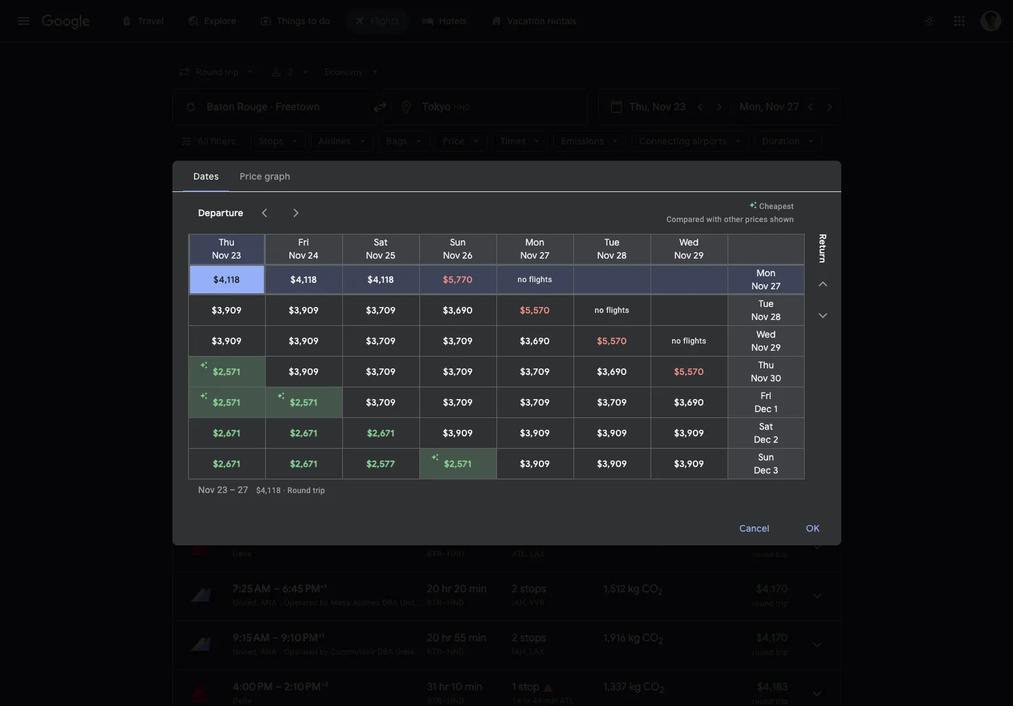 Task type: describe. For each thing, give the bounding box(es) containing it.
emissions button
[[554, 131, 626, 152]]

– inside 4:00 pm – 2:35 pm delta
[[275, 534, 282, 547]]

$3,690 down $5,770 button
[[443, 305, 473, 316]]

price graph
[[778, 189, 828, 201]]

1 stop 4 hr 17 min dfw
[[512, 391, 573, 416]]

Arrival time: 9:10 PM on  Friday, November 24. text field
[[281, 631, 325, 645]]

airports
[[693, 135, 727, 147]]

$3,690 up "layover (1 of 1) is a 1 hr 29 min layover at george bush intercontinental airport in houston." element
[[520, 335, 550, 347]]

stops for 2 stops iah , lax
[[520, 632, 546, 645]]

nov inside sat nov 25
[[366, 250, 383, 261]]

min for 20 hr 20 min
[[469, 583, 487, 596]]

2 inside popup button
[[288, 67, 293, 77]]

44
[[533, 697, 542, 706]]

$4,118 left round
[[256, 486, 281, 495]]

emissions
[[561, 135, 604, 147]]

$3,709 up 1 stop 4 hr 17 min dfw
[[520, 366, 550, 378]]

btr for 20 hr 20 min
[[427, 599, 442, 608]]

eagle
[[406, 406, 426, 416]]

2 inside prices include required taxes + fees for 2 passengers. optional charges and bag fees may apply. passenger assistance
[[487, 248, 491, 257]]

2 inside 4:00 pm – 2:35 pm + 2
[[326, 484, 329, 493]]

24
[[308, 250, 319, 261]]

$4,118 up arrival time: 2:10 pm on  friday, november 24. "text field"
[[291, 274, 317, 286]]

$2,671 button up other departing flights
[[189, 418, 265, 448]]

sun inside sun nov 26
[[450, 237, 466, 248]]

wed inside wed nov 29
[[680, 237, 699, 248]]

1 down total duration 16 hr 55 min. element
[[512, 357, 517, 367]]

bags button
[[379, 131, 430, 152]]

$2,671 button down as
[[343, 418, 419, 448]]

16 hr 55 min btr – hnd
[[427, 342, 484, 367]]

29 inside wed nov 29
[[694, 250, 704, 261]]

hnd for 20 hr 55 min
[[447, 648, 464, 657]]

rouge
[[237, 101, 268, 113]]

1 vertical spatial dba
[[382, 599, 398, 608]]

20 hr 55 min btr – hnd
[[427, 632, 487, 657]]

– inside the 4:00 pm – 2:10 pm + 2
[[275, 681, 282, 694]]

trip right round
[[313, 486, 325, 495]]

2 leaves baton rouge metropolitan airport at 4:00 pm on thursday, november 23 and arrives at haneda airport at 2:35 pm on saturday, november 25. element from the top
[[233, 534, 329, 547]]

total duration 19 hr 43 min. element
[[427, 391, 512, 406]]

4183 US dollars text field
[[757, 681, 788, 694]]

2 operated by mesa airlines dba united express from the top
[[284, 599, 455, 608]]

1,916 kg co 2
[[604, 632, 664, 647]]

price button
[[435, 131, 487, 152]]

best departing flights
[[172, 227, 303, 244]]

delta for 4:00 pm – 2:10 pm + 2
[[233, 697, 252, 706]]

1,337 kg co 2 for $4,183
[[604, 681, 665, 696]]

1 american from the left
[[233, 406, 268, 416]]

$2,571 down "19 hr 43 min – hnd" on the bottom left of the page
[[444, 458, 472, 470]]

– inside 20 hr 20 min btr – hnd
[[442, 599, 447, 608]]

2 inside 2 stops iah , yvr
[[512, 583, 518, 596]]

nov inside thu nov 23
[[212, 250, 229, 261]]

6:00 am
[[233, 293, 273, 306]]

$4,118 up $4,170 text field
[[759, 293, 788, 306]]

total duration 20 hr 20 min. element
[[427, 583, 512, 598]]

28 inside mon nov 27 tue nov 28 wed nov 29 thu nov 30 fri dec 1
[[771, 311, 781, 323]]

14
[[512, 697, 521, 706]]

leaves baton rouge metropolitan airport at 6:00 am on thursday, november 23 and arrives at haneda airport at 2:10 pm on friday, november 24. element
[[233, 292, 328, 306]]

flights up 1,648
[[606, 306, 630, 315]]

1 leaves baton rouge metropolitan airport at 4:00 pm on thursday, november 23 and arrives at haneda airport at 2:35 pm on saturday, november 25. element from the top
[[233, 484, 329, 498]]

scroll left image
[[256, 205, 272, 221]]

as
[[358, 406, 366, 416]]

find the best price region
[[172, 184, 841, 218]]

10 for 31
[[452, 681, 463, 694]]

1 vertical spatial dec
[[754, 434, 771, 446]]

baton
[[207, 101, 235, 113]]

2 vertical spatial dec
[[754, 465, 771, 476]]

min for 16 hr 55 min
[[467, 342, 484, 355]]

29 inside the 1 stop 1 hr 29 min iah
[[528, 357, 538, 367]]

+ for 9:15 am – 9:10 pm + 1
[[318, 631, 322, 640]]

atl , lax
[[512, 550, 545, 559]]

price
[[237, 248, 255, 257]]

$2,671 button up round
[[266, 449, 342, 479]]

Return text field
[[740, 90, 800, 125]]

other
[[172, 450, 208, 466]]

kg for 31 hr 10 min
[[630, 681, 641, 694]]

main content containing best departing flights
[[172, 184, 841, 706]]

min right '44'
[[544, 697, 558, 706]]

7:25 am for 7:25 am
[[233, 342, 271, 355]]

1 vertical spatial airlines
[[353, 357, 380, 367]]

prices
[[341, 248, 364, 257]]

min for 17 hr 10 min
[[465, 293, 483, 306]]

Departure time: 7:25 AM. text field
[[233, 342, 271, 355]]

tue inside tue nov 28
[[605, 237, 620, 248]]

4611 US dollars text field
[[759, 391, 788, 404]]

trip for 1,337
[[776, 309, 788, 318]]

17 hr 10 min btr – hnd
[[427, 293, 483, 318]]

2 horizontal spatial no flights button
[[651, 326, 728, 356]]

1 vertical spatial $5,570 button
[[574, 326, 651, 356]]

thu inside mon nov 27 tue nov 28 wed nov 29 thu nov 30 fri dec 1
[[759, 359, 774, 371]]

2 vertical spatial $5,570 button
[[651, 357, 728, 387]]

3
[[774, 465, 779, 476]]

$4,118 left ok
[[759, 534, 788, 547]]

, for 20 hr 20 min
[[526, 599, 527, 608]]

Arrival time: 6:45 PM on  Friday, November 24. text field
[[282, 582, 327, 596]]

1 stop 42 min atl
[[512, 293, 553, 318]]

2 vertical spatial airlines
[[353, 599, 380, 608]]

1 inside 7:25 am – 6:45 pm + 1
[[324, 582, 327, 591]]

Arrival time: 3:20 PM on  Friday, November 24. text field
[[282, 341, 327, 355]]

$4,170 for 1,512
[[757, 583, 788, 596]]

trip for 1,648
[[776, 358, 788, 367]]

round
[[288, 486, 311, 495]]

sun nov 26
[[443, 237, 473, 261]]

operated for 7:42 am
[[275, 406, 309, 416]]

4170 US dollars text field
[[757, 632, 788, 645]]

kg for 16 hr 55 min
[[631, 342, 642, 355]]

nov inside fri nov 24
[[289, 250, 306, 261]]

$2,571 down 7:25 am text box
[[213, 366, 240, 378]]

2 inside 1,512 kg co 2
[[658, 587, 663, 598]]

departing for best
[[202, 227, 262, 244]]

$5,770
[[443, 274, 473, 286]]

1 united, from the top
[[233, 357, 258, 367]]

1 vertical spatial prices
[[746, 215, 768, 224]]

optional
[[540, 248, 571, 257]]

yvr
[[530, 599, 545, 608]]

leaves baton rouge metropolitan airport at 7:25 am on thursday, november 23 and arrives at haneda airport at 6:45 pm on friday, november 24. element
[[233, 582, 327, 596]]

bag
[[620, 248, 634, 257]]

total duration 16 hr 55 min. element
[[427, 342, 512, 357]]

co for 16 hr 55 min
[[645, 342, 661, 355]]

operated by envoy air as american eagle
[[275, 406, 426, 416]]

$4,118 round trip for 1,337
[[753, 293, 788, 318]]

1 stop flight. element for 19 hr 43 min
[[512, 391, 540, 406]]

nov inside find the best price region
[[270, 186, 287, 197]]

2 vertical spatial united
[[396, 648, 419, 657]]

round for 1,512
[[753, 599, 774, 608]]

sat dec 2 sun dec 3
[[754, 421, 779, 476]]

– inside 4:00 pm – 2:35 pm + 2
[[275, 485, 282, 498]]

hr for 20 hr 55 min
[[442, 632, 452, 645]]

2 vertical spatial no flights
[[672, 337, 707, 346]]

r
[[817, 254, 829, 258]]

$2,671 up the $2,577 button on the left bottom of the page
[[367, 427, 395, 439]]

layover (1 of 1) is a 4 hr 17 min layover at dallas/fort worth international airport in dallas. element
[[512, 406, 597, 416]]

4:00 pm – 2:35 pm delta
[[233, 534, 322, 559]]

mon for mon nov 27
[[526, 237, 545, 248]]

taxes
[[427, 248, 447, 257]]

1,512
[[604, 583, 626, 596]]

no for the middle the no flights "button"
[[595, 306, 604, 315]]

2 inside '2 stops iah , lax'
[[512, 632, 518, 645]]

1 stop 1 hr 29 min iah
[[512, 342, 569, 367]]

grid
[[711, 189, 728, 201]]

$4,118 down assistance
[[214, 274, 240, 286]]

2 vertical spatial express
[[421, 648, 450, 657]]

1 vertical spatial atl
[[512, 550, 526, 559]]

prices inside find the best price region
[[221, 186, 248, 197]]

stop for 1 stop 42 min atl
[[519, 293, 540, 306]]

+ inside prices include required taxes + fees for 2 passengers. optional charges and bag fees may apply. passenger assistance
[[449, 248, 454, 257]]

43
[[452, 391, 464, 404]]

28 inside tue nov 28
[[617, 250, 627, 261]]

sat for dec
[[760, 421, 773, 433]]

2 fees from the left
[[636, 248, 652, 257]]

wed inside mon nov 27 tue nov 28 wed nov 29 thu nov 30 fri dec 1
[[757, 329, 776, 340]]

17 inside 1 stop 4 hr 17 min dfw
[[528, 406, 538, 416]]

4 1 stop flight. element from the top
[[512, 681, 540, 696]]

$2,577 button
[[343, 449, 419, 479]]

1,916
[[604, 632, 626, 645]]

4118 US dollars text field
[[256, 486, 281, 495]]

31 hr 10 min btr – hnd
[[427, 681, 483, 706]]

4:00 pm – 2:35 pm + 2
[[233, 484, 329, 498]]

kg for 20 hr 55 min
[[629, 632, 640, 645]]

kg for 17 hr 10 min
[[630, 293, 641, 306]]

2 stops
[[512, 534, 546, 547]]

1 down 42
[[512, 342, 516, 355]]

atl for hr
[[560, 697, 574, 706]]

55 for 16
[[452, 342, 464, 355]]

4170 US dollars text field
[[757, 583, 788, 596]]

price for price graph
[[778, 189, 801, 201]]

hnd inside "19 hr 43 min – hnd"
[[447, 406, 464, 416]]

1,337 for 17 hr 10 min
[[604, 293, 627, 306]]

$4,170 round trip for 1,916
[[753, 632, 788, 657]]

0 vertical spatial united
[[400, 357, 424, 367]]

iah for 20 hr 20 min
[[512, 599, 526, 608]]

Departure time: 6:00 AM. text field
[[233, 293, 273, 306]]

$4,118 down 25
[[368, 274, 394, 286]]

2:35 pm for 4:00 pm – 2:35 pm delta
[[284, 534, 322, 547]]

4118 US dollars text field
[[759, 534, 788, 547]]

all
[[197, 135, 208, 147]]

btr for 17 hr 10 min
[[427, 308, 442, 318]]

1,341
[[604, 534, 626, 547]]

4:00 pm inside 4:00 pm – 2:35 pm delta
[[233, 534, 273, 547]]

baton rouge · freetown
[[207, 101, 320, 113]]

track
[[194, 186, 218, 197]]

$3,690 down 1,648
[[597, 366, 627, 378]]

1 vertical spatial express
[[426, 599, 455, 608]]

$5,570 for topmost $5,570 button
[[520, 305, 550, 316]]

bags
[[387, 135, 408, 147]]

dec inside mon nov 27 tue nov 28 wed nov 29 thu nov 30 fri dec 1
[[755, 403, 772, 415]]

0 vertical spatial $5,570 button
[[497, 295, 573, 325]]

no for the topmost the no flights "button"
[[518, 275, 527, 284]]

delta inside 4:00 pm – 2:35 pm delta
[[233, 550, 252, 559]]

2 down may
[[660, 297, 665, 308]]

$2,571 left envoy
[[290, 397, 317, 408]]

united, ana for 7:25 am
[[233, 599, 277, 608]]

$3,709 up as
[[366, 366, 396, 378]]

ana for 7:25 am
[[260, 599, 277, 608]]

1 stop
[[512, 681, 540, 694]]

stops for 2 stops iah , yvr
[[520, 583, 546, 596]]

2 button
[[265, 60, 317, 84]]

nov inside wed nov 29
[[675, 250, 692, 261]]

learn more about ranking image
[[322, 246, 334, 258]]

Arrival time: 6:25 PM on  Friday, November 24. text field
[[283, 390, 327, 404]]

compared
[[667, 215, 705, 224]]

1 vertical spatial united
[[400, 599, 424, 608]]

$2,577
[[367, 458, 395, 470]]

sort by: button
[[781, 240, 841, 263]]

co for 20 hr 20 min
[[642, 583, 658, 596]]

+ inside 3:20 pm +
[[321, 341, 324, 350]]

$2,671 up round
[[290, 458, 317, 470]]

with
[[707, 215, 722, 224]]

0 vertical spatial no flights button
[[497, 266, 573, 293]]

Departure time: 7:42 AM. text field
[[233, 391, 271, 404]]

flights up 1 stop 42 min atl
[[529, 275, 552, 284]]

2 stops flight. element for 20 hr 55 min
[[512, 632, 546, 647]]

all filters button
[[172, 131, 246, 152]]

total duration 31 hr 35 min. element
[[427, 534, 512, 549]]

sun inside the sat dec 2 sun dec 3
[[759, 452, 774, 463]]

– inside 31 hr 35 min btr – hnd
[[442, 550, 447, 559]]

+ for 4:00 pm – 2:10 pm + 2
[[321, 680, 325, 689]]

6:45 pm
[[282, 583, 321, 596]]

$2,671 button up departure time: 4:00 pm. text field
[[189, 449, 265, 479]]

co for 31 hr 10 min
[[644, 681, 660, 694]]

leaves baton rouge metropolitan airport at 7:25 am on thursday, november 23 and arrives at haneda airport at 3:20 pm on friday, november 24. element
[[233, 341, 327, 355]]

7:25 am for 7:25 am – 6:45 pm + 1
[[233, 583, 271, 596]]

4118 US dollars text field
[[759, 293, 788, 306]]

$4,611
[[759, 391, 788, 404]]

1 inside 1 stop 42 min atl
[[512, 293, 516, 306]]

on
[[226, 248, 235, 257]]

2 down 1,916 kg co 2
[[660, 685, 665, 696]]

operated by commuteair dba united express
[[284, 648, 450, 657]]

for
[[474, 248, 484, 257]]

dfw
[[556, 406, 573, 416]]

track prices
[[194, 186, 248, 197]]

1 inside 9:15 am – 9:10 pm + 1
[[322, 631, 325, 640]]

2:10 pm for 6:00 am
[[285, 293, 321, 306]]

$3,709 down 25
[[366, 305, 396, 316]]

$3,709 right dfw
[[597, 397, 627, 408]]

17 inside "17 hr 10 min btr – hnd"
[[427, 293, 437, 306]]

29 inside mon nov 27 tue nov 28 wed nov 29 thu nov 30 fri dec 1
[[771, 342, 781, 354]]

flights up $4,118 · round trip
[[274, 450, 312, 466]]

layover (1 of 1) is a 42 min layover at hartsfield-jackson atlanta international airport in atlanta. element
[[512, 308, 597, 318]]

0 vertical spatial ·
[[270, 101, 273, 113]]

by down arrival time: 6:45 pm on  friday, november 24. text field
[[320, 599, 328, 608]]

23 – 27 inside find the best price region
[[290, 186, 319, 197]]

1 operated by mesa airlines dba united express from the top
[[284, 357, 455, 367]]

fri inside mon nov 27 tue nov 28 wed nov 29 thu nov 30 fri dec 1
[[761, 390, 772, 402]]

0 vertical spatial no flights
[[518, 275, 552, 284]]

u
[[817, 249, 829, 254]]

leaves baton rouge metropolitan airport at 4:00 pm on thursday, november 23 and arrives at haneda airport at 2:10 pm on saturday, november 25. element
[[233, 680, 329, 694]]

16
[[427, 342, 437, 355]]

1 inside '7:42 am – 6:25 pm + 1'
[[324, 390, 327, 399]]

min for 19 hr 43 min
[[466, 391, 484, 404]]

hr for 31 hr 10 min
[[439, 681, 449, 694]]

+ for 7:42 am – 6:25 pm + 1
[[320, 390, 324, 399]]

– inside 6:00 am – 2:10 pm + 1
[[276, 293, 282, 306]]

freetown
[[276, 101, 320, 113]]

1 inside 6:00 am – 2:10 pm + 1
[[325, 292, 328, 301]]

fri inside fri nov 24
[[299, 237, 309, 248]]

total duration 17 hr 10 min. element
[[427, 293, 512, 308]]

Departure time: 7:25 AM. text field
[[233, 583, 271, 596]]

times
[[500, 135, 526, 147]]

1 ana from the top
[[260, 357, 277, 367]]

charges
[[573, 248, 602, 257]]

2 up the atl , lax
[[512, 534, 518, 547]]

hnd for 31 hr 10 min
[[447, 697, 464, 706]]

nov inside sun nov 26
[[443, 250, 460, 261]]

nov 23 – 27 inside find the best price region
[[270, 186, 319, 197]]

$3,709 left 16
[[366, 335, 396, 347]]

19 hr 43 min – hnd
[[427, 391, 484, 416]]

kg for 20 hr 20 min
[[628, 583, 640, 596]]

layover (1 of 1) is a 14 hr 44 min overnight layover at hartsfield-jackson atlanta international airport in atlanta. element
[[512, 696, 597, 706]]

14 hr 44 min atl
[[512, 697, 574, 706]]

total duration 31 hr 10 min. element
[[427, 681, 512, 696]]

ok
[[807, 522, 820, 534]]

$3,709 right 16
[[443, 335, 473, 347]]

1 stop flight. element for 17 hr 10 min
[[512, 293, 540, 308]]

2 vertical spatial dba
[[378, 648, 394, 657]]

$3,709 right 4
[[520, 397, 550, 408]]

flights up convenience
[[265, 227, 303, 244]]

$2,671 up other departing flights
[[213, 427, 240, 439]]

$3,709 down total duration 16 hr 55 min. element
[[443, 366, 473, 378]]

$5,570 for $5,570 button to the bottom
[[674, 366, 704, 378]]

passengers.
[[493, 248, 538, 257]]

$3,709 right air
[[366, 397, 396, 408]]

0 vertical spatial express
[[426, 357, 455, 367]]

co for 17 hr 10 min
[[644, 293, 660, 306]]

27 for mon nov 27 tue nov 28 wed nov 29 thu nov 30 fri dec 1
[[771, 280, 781, 292]]

hnd for 16 hr 55 min
[[447, 357, 464, 367]]

1,337 for 31 hr 10 min
[[604, 681, 627, 694]]

Departure time: 9:15 AM. text field
[[233, 632, 270, 645]]

2 stops iah , lax
[[512, 632, 546, 657]]

2 mesa from the top
[[331, 599, 351, 608]]

$2,671 right other
[[213, 458, 240, 470]]

price for price
[[443, 135, 465, 147]]

4:00 pm – 2:10 pm + 2
[[233, 680, 329, 694]]

2 inside 1,916 kg co 2
[[659, 636, 664, 647]]



Task type: vqa. For each thing, say whether or not it's contained in the screenshot.
"23 – 27" to the top
yes



Task type: locate. For each thing, give the bounding box(es) containing it.
2 stops flight. element up yvr
[[512, 583, 546, 598]]

2 stops from the top
[[520, 583, 546, 596]]

btr down 16
[[427, 357, 442, 367]]

1 vertical spatial 17
[[528, 406, 538, 416]]

2 round from the top
[[753, 358, 774, 367]]

0 vertical spatial 28
[[617, 250, 627, 261]]

1 $4,118 button from the left
[[190, 266, 264, 293]]

leaves baton rouge metropolitan airport at 4:00 pm on thursday, november 23 and arrives at haneda airport at 2:35 pm on saturday, november 25. element
[[233, 484, 329, 498], [233, 534, 329, 547]]

kg inside 1,648 kg co 2
[[631, 342, 642, 355]]

0 vertical spatial ,
[[526, 550, 528, 559]]

– inside the 31 hr 10 min btr – hnd
[[442, 697, 447, 706]]

stops inside '2 stops iah , lax'
[[520, 632, 546, 645]]

+ inside 6:00 am – 2:10 pm + 1
[[321, 292, 325, 301]]

mon nov 27 tue nov 28 wed nov 29 thu nov 30 fri dec 1
[[751, 267, 782, 415]]

None search field
[[172, 60, 841, 173]]

Departure time: 4:00 PM. text field
[[233, 681, 273, 694]]

– right the 6:00 am
[[276, 293, 282, 306]]

ok button
[[791, 513, 836, 544]]

0 horizontal spatial sun
[[450, 237, 466, 248]]

0 horizontal spatial $5,570 button
[[497, 295, 573, 325]]

all filters
[[197, 135, 235, 147]]

$4,118 button
[[190, 266, 264, 293], [266, 266, 342, 293], [343, 266, 419, 293]]

2 $4,170 round trip from the top
[[753, 583, 788, 608]]

co inside 1,512 kg co 2
[[642, 583, 658, 596]]

stop for 1 stop 4 hr 17 min dfw
[[519, 391, 540, 404]]

hr inside 20 hr 20 min btr – hnd
[[442, 583, 452, 596]]

by for 9:15 am
[[320, 648, 328, 657]]

$4,170 round trip for 1,512
[[753, 583, 788, 608]]

mon
[[526, 237, 545, 248], [757, 267, 776, 279]]

air
[[345, 406, 356, 416]]

2 $4,118 button from the left
[[266, 266, 342, 293]]

1 btr from the top
[[427, 308, 442, 318]]

nov inside tue nov 28
[[598, 250, 614, 261]]

0 horizontal spatial 28
[[617, 250, 627, 261]]

operated down 6:45 pm
[[284, 599, 318, 608]]

hr down 31 hr 35 min btr – hnd
[[442, 583, 452, 596]]

2 vertical spatial 4:00 pm
[[233, 681, 273, 694]]

0 horizontal spatial wed
[[680, 237, 699, 248]]

price graph button
[[744, 184, 839, 207]]

Arrival time: 2:35 PM on  Saturday, November 25. text field
[[284, 484, 329, 498], [284, 534, 329, 547]]

$4,170 down 4170 us dollars text field
[[757, 632, 788, 645]]

4:00 pm down departure time: 4:00 pm. text field
[[233, 534, 273, 547]]

$4,170 up $4,170 text box
[[757, 583, 788, 596]]

0 vertical spatial price
[[443, 135, 465, 147]]

0 vertical spatial $5,570
[[520, 305, 550, 316]]

35
[[452, 534, 463, 547]]

min inside the 31 hr 10 min btr – hnd
[[465, 681, 483, 694]]

0 vertical spatial sun
[[450, 237, 466, 248]]

3 $4,170 from the top
[[757, 632, 788, 645]]

co inside the 1,606 kg co 2
[[645, 391, 662, 404]]

1 vertical spatial 55
[[455, 632, 466, 645]]

7:42 am – 6:25 pm + 1
[[233, 390, 327, 404]]

co
[[644, 293, 660, 306], [645, 342, 661, 355], [645, 391, 662, 404], [643, 534, 659, 547], [642, 583, 658, 596], [643, 632, 659, 645], [644, 681, 660, 694]]

dec left 3
[[754, 465, 771, 476]]

4:00 pm down 9:15 am text box
[[233, 681, 273, 694]]

by for 7:25 am
[[320, 357, 328, 367]]

2 7:25 am from the top
[[233, 583, 271, 596]]

express
[[426, 357, 455, 367], [426, 599, 455, 608], [421, 648, 450, 657]]

0 vertical spatial tue
[[605, 237, 620, 248]]

2 1,337 from the top
[[604, 681, 627, 694]]

1 1 stop flight. element from the top
[[512, 293, 540, 308]]

2:10 pm down 9:10 pm
[[284, 681, 321, 694]]

co for 19 hr 43 min
[[645, 391, 662, 404]]

Departure time: 4:00 PM. text field
[[233, 534, 273, 547]]

airlines inside popup button
[[319, 135, 351, 147]]

stop inside 1 stop 42 min atl
[[519, 293, 540, 306]]

1 31 from the top
[[427, 534, 437, 547]]

0 vertical spatial prices
[[221, 186, 248, 197]]

1
[[325, 292, 328, 301], [512, 293, 516, 306], [512, 342, 516, 355], [512, 357, 517, 367], [324, 390, 327, 399], [512, 391, 516, 404], [774, 403, 778, 415], [324, 582, 327, 591], [322, 631, 325, 640], [512, 681, 516, 694]]

3 united, from the top
[[233, 648, 258, 657]]

1 inside 1 stop 4 hr 17 min dfw
[[512, 391, 516, 404]]

4 stop from the top
[[519, 681, 540, 694]]

0 horizontal spatial $4,118 button
[[190, 266, 264, 293]]

4 btr from the top
[[427, 599, 442, 608]]

thu inside thu nov 23
[[219, 237, 235, 248]]

4 round from the top
[[753, 550, 774, 559]]

10 for 17
[[452, 293, 463, 306]]

0 vertical spatial dba
[[382, 357, 398, 367]]

required
[[395, 248, 425, 257]]

by down the arrival time: 3:20 pm on  friday, november 24. text field
[[320, 357, 328, 367]]

min right 35
[[466, 534, 483, 547]]

departing for other
[[212, 450, 271, 466]]

by:
[[807, 246, 820, 257]]

10 inside "17 hr 10 min btr – hnd"
[[452, 293, 463, 306]]

layover (1 of 2) is a 1 hr 33 min layover at george bush intercontinental airport in houston. layover (2 of 2) is a 1 hr 45 min layover at los angeles international airport in los angeles. element
[[512, 647, 597, 657]]

0 horizontal spatial price
[[443, 135, 465, 147]]

stops for 2 stops
[[520, 534, 546, 547]]

min inside 1 stop 4 hr 17 min dfw
[[540, 406, 553, 416]]

min down 20 hr 20 min btr – hnd
[[469, 632, 487, 645]]

stop up layover (1 of 1) is a 4 hr 17 min layover at dallas/fort worth international airport in dallas. element
[[519, 391, 540, 404]]

7:42 am
[[233, 391, 271, 404]]

31 for 31 hr 10 min
[[427, 681, 437, 694]]

round for 1,337
[[753, 309, 774, 318]]

stops button
[[251, 131, 306, 152]]

0 horizontal spatial no flights button
[[497, 266, 573, 293]]

departing up departure time: 4:00 pm. text field
[[212, 450, 271, 466]]

7:25 am – 6:45 pm + 1
[[233, 582, 327, 596]]

1,337 kg co 2
[[604, 293, 665, 308], [604, 681, 665, 696]]

mon nov 27
[[521, 237, 550, 261]]

iah inside 2 stops iah , yvr
[[512, 599, 526, 608]]

united
[[400, 357, 424, 367], [400, 599, 424, 608], [396, 648, 419, 657]]

$3,909 button
[[189, 295, 265, 325], [266, 295, 342, 325], [189, 326, 265, 356], [266, 326, 342, 356], [266, 357, 342, 387], [420, 418, 496, 448], [497, 418, 573, 448], [574, 418, 651, 448], [651, 418, 728, 448], [497, 449, 573, 479], [574, 449, 651, 479], [651, 449, 728, 479]]

Departure time: 4:00 PM. text field
[[233, 485, 273, 498]]

btr down total duration 20 hr 20 min. element at the bottom of page
[[427, 599, 442, 608]]

btr for 16 hr 55 min
[[427, 357, 442, 367]]

2:10 pm inside 6:00 am – 2:10 pm + 1
[[285, 293, 321, 306]]

23 – 27 down other departing flights
[[217, 485, 248, 495]]

scroll down image
[[815, 308, 831, 324]]

layover (1 of 2) is a 2 hr 14 min layover at hartsfield-jackson atlanta international airport in atlanta. layover (2 of 2) is a 10 hr 26 min overnight layover at los angeles international airport in los angeles. element
[[512, 549, 597, 559]]

united, for 7:25 am
[[233, 599, 258, 608]]

0 vertical spatial 10
[[452, 293, 463, 306]]

3:20 pm
[[282, 342, 321, 355]]

$3,709 button
[[343, 295, 419, 325], [343, 326, 419, 356], [420, 326, 496, 356], [343, 357, 419, 387], [420, 357, 496, 387], [497, 357, 573, 387], [343, 387, 419, 418], [420, 387, 496, 418], [497, 387, 573, 418], [574, 387, 651, 418]]

1 vertical spatial 1,337
[[604, 681, 627, 694]]

total duration 20 hr 55 min. element
[[427, 632, 512, 647]]

2 horizontal spatial no
[[672, 337, 681, 346]]

1 round from the top
[[753, 309, 774, 318]]

– right departure time: 4:00 pm. text box
[[275, 681, 282, 694]]

0 horizontal spatial sat
[[374, 237, 388, 248]]

2 vertical spatial iah
[[512, 648, 526, 657]]

1 vertical spatial united,
[[233, 599, 258, 608]]

Arrival time: 2:10 PM on  Saturday, November 25. text field
[[284, 680, 329, 694]]

1 vertical spatial $4,170
[[757, 583, 788, 596]]

atl inside 1 stop 42 min atl
[[539, 308, 553, 318]]

3 round from the top
[[753, 407, 774, 416]]

1 $4,170 from the top
[[757, 342, 788, 355]]

1 stop from the top
[[519, 293, 540, 306]]

nov 23 – 27 up scroll right image
[[270, 186, 319, 197]]

hr for 31 hr 35 min
[[439, 534, 449, 547]]

2 ana from the top
[[260, 599, 277, 608]]

2 and from the left
[[604, 248, 618, 257]]

min inside 16 hr 55 min btr – hnd
[[467, 342, 484, 355]]

2:10 pm for 4:00 pm
[[284, 681, 321, 694]]

2:35 pm for 4:00 pm – 2:35 pm + 2
[[284, 485, 322, 498]]

airlines up as
[[353, 357, 380, 367]]

$4,170 up '30' at right bottom
[[757, 342, 788, 355]]

2 united, ana from the top
[[233, 599, 277, 608]]

2 1,337 kg co 2 from the top
[[604, 681, 665, 696]]

2 american from the left
[[369, 406, 404, 416]]

min right 43
[[466, 391, 484, 404]]

assistance
[[213, 261, 253, 270]]

hr inside the 31 hr 10 min btr – hnd
[[439, 681, 449, 694]]

1 hnd from the top
[[447, 308, 464, 318]]

thu
[[219, 237, 235, 248], [759, 359, 774, 371]]

passenger
[[172, 261, 211, 270]]

united, down 7:25 am text box
[[233, 357, 258, 367]]

min down '$5,770'
[[465, 293, 483, 306]]

kg inside 1,512 kg co 2
[[628, 583, 640, 596]]

operated by mesa airlines dba united express up operated by commuteair dba united express
[[284, 599, 455, 608]]

$5,570 for middle $5,570 button
[[597, 335, 627, 347]]

fri up the 24
[[299, 237, 309, 248]]

1 horizontal spatial no flights
[[595, 306, 630, 315]]

, up 1 stop
[[526, 648, 527, 657]]

2 horizontal spatial atl
[[560, 697, 574, 706]]

airlines
[[319, 135, 351, 147], [353, 357, 380, 367], [353, 599, 380, 608]]

thu up 23
[[219, 237, 235, 248]]

27 for mon nov 27
[[540, 250, 550, 261]]

1 horizontal spatial nov 23 – 27
[[270, 186, 319, 197]]

1 arrival time: 2:35 pm on  saturday, november 25. text field from the top
[[284, 484, 329, 498]]

and
[[257, 248, 271, 257], [604, 248, 618, 257]]

1 inside mon nov 27 tue nov 28 wed nov 29 thu nov 30 fri dec 1
[[774, 403, 778, 415]]

learn more about tracked prices image
[[250, 186, 262, 197]]

$5,570 button up '1,606'
[[574, 326, 651, 356]]

nov 23 – 27
[[270, 186, 319, 197], [198, 485, 248, 495]]

scroll up image
[[815, 276, 831, 292]]

btr inside 31 hr 35 min btr – hnd
[[427, 550, 442, 559]]

thu nov 23
[[212, 237, 241, 261]]

1 horizontal spatial atl
[[539, 308, 553, 318]]

layover (1 of 2) is a 58 min layover at george bush intercontinental airport in houston. layover (2 of 2) is a 2 hr 25 min layover at vancouver international airport in vancouver. element
[[512, 598, 597, 608]]

1 horizontal spatial sun
[[759, 452, 774, 463]]

+ for 4:00 pm – 2:35 pm + 2
[[322, 484, 326, 493]]

kg for 19 hr 43 min
[[631, 391, 643, 404]]

arrival time: 2:35 pm on  saturday, november 25. text field right 4118 us dollars text field
[[284, 484, 329, 498]]

btr for 31 hr 10 min
[[427, 697, 442, 706]]

departure
[[198, 207, 243, 219]]

1 horizontal spatial 23 – 27
[[290, 186, 319, 197]]

2 inside the 1,606 kg co 2
[[662, 395, 666, 406]]

1 horizontal spatial $5,570 button
[[574, 326, 651, 356]]

1 vertical spatial mesa
[[331, 599, 351, 608]]

$3,709
[[366, 305, 396, 316], [366, 335, 396, 347], [443, 335, 473, 347], [366, 366, 396, 378], [443, 366, 473, 378], [520, 366, 550, 378], [366, 397, 396, 408], [443, 397, 473, 408], [520, 397, 550, 408], [597, 397, 627, 408]]

6 btr from the top
[[427, 697, 442, 706]]

hnd down total duration 31 hr 10 min. element
[[447, 697, 464, 706]]

19
[[427, 391, 437, 404]]

co inside 1,341 kg co 2
[[643, 534, 659, 547]]

2 stop from the top
[[519, 342, 540, 355]]

$4,118 round trip for 1,341
[[753, 534, 788, 559]]

hnd for 20 hr 20 min
[[447, 599, 464, 608]]

1 7:25 am from the top
[[233, 342, 271, 355]]

0 vertical spatial no
[[518, 275, 527, 284]]

american right as
[[369, 406, 404, 416]]

min inside 20 hr 55 min btr – hnd
[[469, 632, 487, 645]]

hr down 20 hr 20 min btr – hnd
[[442, 632, 452, 645]]

sat
[[374, 237, 388, 248], [760, 421, 773, 433]]

4:00 pm down other departing flights
[[233, 485, 273, 498]]

dba up operated by commuteair dba united express
[[382, 599, 398, 608]]

1 vertical spatial ,
[[526, 599, 527, 608]]

min inside 1 stop 42 min atl
[[524, 308, 537, 318]]

2 inside the 4:00 pm – 2:10 pm + 2
[[325, 680, 329, 689]]

2 31 from the top
[[427, 681, 437, 694]]

4 hnd from the top
[[447, 550, 464, 559]]

$5,570 button
[[497, 295, 573, 325], [574, 326, 651, 356], [651, 357, 728, 387]]

hnd down 35
[[447, 550, 464, 559]]

min for 20 hr 55 min
[[469, 632, 487, 645]]

min inside "19 hr 43 min – hnd"
[[466, 391, 484, 404]]

0 horizontal spatial mon
[[526, 237, 545, 248]]

based
[[201, 248, 224, 257]]

hnd down total duration 20 hr 20 min. element at the bottom of page
[[447, 599, 464, 608]]

0 horizontal spatial nov 23 – 27
[[198, 485, 248, 495]]

6:25 pm
[[283, 391, 320, 404]]

1 2 stops flight. element from the top
[[512, 534, 546, 549]]

tue up $4,170 text field
[[759, 298, 774, 310]]

kg inside 1,341 kg co 2
[[629, 534, 640, 547]]

1 horizontal spatial ·
[[283, 486, 285, 495]]

2 1 stop flight. element from the top
[[512, 342, 540, 357]]

by down 'arrival time: 9:10 pm on  friday, november 24.' text box
[[320, 648, 328, 657]]

+ inside 9:15 am – 9:10 pm + 1
[[318, 631, 322, 640]]

$3,690
[[443, 305, 473, 316], [520, 335, 550, 347], [597, 366, 627, 378], [674, 397, 704, 408]]

$2,671 down 6:25 pm
[[290, 427, 317, 439]]

2 up freetown
[[288, 67, 293, 77]]

2 horizontal spatial $4,118 button
[[343, 266, 419, 293]]

delta down 4:00 pm text box
[[233, 550, 252, 559]]

0 vertical spatial 4:00 pm
[[233, 485, 273, 498]]

mon for mon nov 27 tue nov 28 wed nov 29 thu nov 30 fri dec 1
[[757, 267, 776, 279]]

10 inside the 31 hr 10 min btr – hnd
[[452, 681, 463, 694]]

include
[[366, 248, 393, 257]]

42
[[512, 308, 521, 318]]

hnd down total duration 16 hr 55 min. element
[[447, 357, 464, 367]]

1 vertical spatial ana
[[260, 599, 277, 608]]

0 horizontal spatial 29
[[528, 357, 538, 367]]

operated
[[284, 357, 318, 367], [275, 406, 309, 416], [284, 599, 318, 608], [284, 648, 318, 657]]

27 inside mon nov 27 tue nov 28 wed nov 29 thu nov 30 fri dec 1
[[771, 280, 781, 292]]

american down the 7:42 am text field
[[233, 406, 268, 416]]

iah inside the 1 stop 1 hr 29 min iah
[[556, 357, 569, 367]]

btr inside 20 hr 55 min btr – hnd
[[427, 648, 442, 657]]

wed down compared
[[680, 237, 699, 248]]

fri nov 24
[[289, 237, 319, 261]]

sat inside the sat dec 2 sun dec 3
[[760, 421, 773, 433]]

1 vertical spatial 29
[[771, 342, 781, 354]]

2:35 pm up arrival time: 6:45 pm on  friday, november 24. text field
[[284, 534, 322, 547]]

1 vertical spatial ·
[[283, 486, 285, 495]]

lax inside layover (1 of 2) is a 2 hr 14 min layover at hartsfield-jackson atlanta international airport in atlanta. layover (2 of 2) is a 10 hr 26 min overnight layover at los angeles international airport in los angeles. element
[[530, 550, 545, 559]]

+ for 7:25 am – 6:45 pm + 1
[[321, 582, 324, 591]]

nov inside mon nov 27
[[521, 250, 537, 261]]

2 $4,170 from the top
[[757, 583, 788, 596]]

2 2 stops flight. element from the top
[[512, 583, 546, 598]]

31 inside the 31 hr 10 min btr – hnd
[[427, 681, 437, 694]]

r e t u r n
[[817, 234, 829, 263]]

2:35 pm inside 4:00 pm – 2:35 pm + 2
[[284, 485, 322, 498]]

2 hnd from the top
[[447, 357, 464, 367]]

7:25 am up the 7:42 am text field
[[233, 342, 271, 355]]

1 vertical spatial 23 – 27
[[217, 485, 248, 495]]

delta for 4:00 pm – 2:35 pm + 2
[[233, 501, 252, 510]]

hr inside 1 stop 4 hr 17 min dfw
[[519, 406, 526, 416]]

leaves baton rouge metropolitan airport at 7:42 am on thursday, november 23 and arrives at haneda airport at 6:25 pm on friday, november 24. element
[[233, 390, 327, 404]]

Departure text field
[[630, 90, 690, 125]]

,
[[526, 550, 528, 559], [526, 599, 527, 608], [526, 648, 527, 657]]

convenience
[[273, 248, 319, 257]]

2 vertical spatial $5,570
[[674, 366, 704, 378]]

ana for 9:15 am
[[260, 648, 277, 657]]

1 united, ana from the top
[[233, 357, 277, 367]]

united, for 9:15 am
[[233, 648, 258, 657]]

1 4:00 pm from the top
[[233, 485, 273, 498]]

1 stop flight. element up the 14 at the right
[[512, 681, 540, 696]]

1 horizontal spatial 17
[[528, 406, 538, 416]]

7:25 am
[[233, 342, 271, 355], [233, 583, 271, 596]]

min for 1 stop
[[524, 308, 537, 318]]

1 vertical spatial no flights
[[595, 306, 630, 315]]

1 $4,118 round trip from the top
[[753, 293, 788, 318]]

duration button
[[755, 131, 822, 152]]

hr inside the 1 stop 1 hr 29 min iah
[[519, 357, 526, 367]]

trip for 1,916
[[776, 648, 788, 657]]

sort by:
[[787, 246, 820, 257]]

min for 31 hr 10 min
[[465, 681, 483, 694]]

2 stops flight. element up the atl , lax
[[512, 534, 546, 549]]

1 up the 14 at the right
[[512, 681, 516, 694]]

1 vertical spatial 7:25 am
[[233, 583, 271, 596]]

$4,118 · round trip
[[256, 486, 325, 495]]

3 delta from the top
[[233, 550, 252, 559]]

1 vertical spatial leaves baton rouge metropolitan airport at 4:00 pm on thursday, november 23 and arrives at haneda airport at 2:35 pm on saturday, november 25. element
[[233, 534, 329, 547]]

1 horizontal spatial no flights button
[[574, 295, 651, 325]]

hnd for 31 hr 35 min
[[447, 550, 464, 559]]

4:00 pm for 2:10 pm
[[233, 681, 273, 694]]

iah left yvr
[[512, 599, 526, 608]]

trip inside $4,611 round trip
[[776, 407, 788, 416]]

atl right '44'
[[560, 697, 574, 706]]

1,606 kg co 2
[[604, 391, 666, 406]]

1 and from the left
[[257, 248, 271, 257]]

1 horizontal spatial sat
[[760, 421, 773, 433]]

4:00 pm inside 4:00 pm – 2:35 pm + 2
[[233, 485, 273, 498]]

no for the right the no flights "button"
[[672, 337, 681, 346]]

10 down 20 hr 55 min btr – hnd
[[452, 681, 463, 694]]

1 vertical spatial 2:10 pm
[[284, 681, 321, 694]]

passenger assistance button
[[172, 261, 253, 270]]

– left 6:25 pm
[[274, 391, 280, 404]]

mon inside mon nov 27
[[526, 237, 545, 248]]

1 vertical spatial 1,337 kg co 2
[[604, 681, 665, 696]]

– down the total duration 19 hr 43 min. element
[[442, 406, 447, 416]]

iah for 20 hr 55 min
[[512, 648, 526, 657]]

trip for 1,606
[[776, 407, 788, 416]]

hr for 17 hr 10 min
[[439, 293, 449, 306]]

1,648 kg co 2
[[604, 342, 666, 357]]

commuteair
[[331, 648, 376, 657]]

10 down '$5,770'
[[452, 293, 463, 306]]

hnd inside 20 hr 55 min btr – hnd
[[447, 648, 464, 657]]

hr inside "19 hr 43 min – hnd"
[[440, 391, 450, 404]]

6 round from the top
[[753, 648, 774, 657]]

3 stops from the top
[[520, 632, 546, 645]]

min
[[465, 293, 483, 306], [524, 308, 537, 318], [467, 342, 484, 355], [540, 357, 553, 367], [466, 391, 484, 404], [540, 406, 553, 416], [466, 534, 483, 547], [469, 583, 487, 596], [469, 632, 487, 645], [465, 681, 483, 694], [544, 697, 558, 706]]

0 vertical spatial operated by mesa airlines dba united express
[[284, 357, 455, 367]]

0 vertical spatial lax
[[530, 550, 545, 559]]

1 delta from the top
[[233, 308, 252, 318]]

3 stop from the top
[[519, 391, 540, 404]]

fri
[[299, 237, 309, 248], [761, 390, 772, 402]]

1 vertical spatial 4:00 pm
[[233, 534, 273, 547]]

2 2:35 pm from the top
[[284, 534, 322, 547]]

iah inside '2 stops iah , lax'
[[512, 648, 526, 657]]

55 for 20
[[455, 632, 466, 645]]

0 vertical spatial united,
[[233, 357, 258, 367]]

other
[[724, 215, 744, 224]]

lax inside '2 stops iah , lax'
[[530, 648, 544, 657]]

kg
[[630, 293, 641, 306], [631, 342, 642, 355], [631, 391, 643, 404], [629, 534, 640, 547], [628, 583, 640, 596], [629, 632, 640, 645], [630, 681, 641, 694]]

1 fees from the left
[[456, 248, 472, 257]]

29 up 1 stop 4 hr 17 min dfw
[[528, 357, 538, 367]]

2 stops flight. element for 20 hr 20 min
[[512, 583, 546, 598]]

1 2:35 pm from the top
[[284, 485, 322, 498]]

0 vertical spatial 29
[[694, 250, 704, 261]]

31 hr 35 min btr – hnd
[[427, 534, 483, 559]]

and inside prices include required taxes + fees for 2 passengers. optional charges and bag fees may apply. passenger assistance
[[604, 248, 618, 257]]

2 horizontal spatial $5,570
[[674, 366, 704, 378]]

none search field containing baton rouge
[[172, 60, 841, 173]]

0 vertical spatial fri
[[299, 237, 309, 248]]

–
[[276, 293, 282, 306], [442, 308, 447, 318], [442, 357, 447, 367], [274, 391, 280, 404], [442, 406, 447, 416], [275, 485, 282, 498], [275, 534, 282, 547], [442, 550, 447, 559], [273, 583, 280, 596], [442, 599, 447, 608], [272, 632, 279, 645], [442, 648, 447, 657], [275, 681, 282, 694], [442, 697, 447, 706]]

hr inside 20 hr 55 min btr – hnd
[[442, 632, 452, 645]]

4 delta from the top
[[233, 697, 252, 706]]

price inside popup button
[[443, 135, 465, 147]]

round for 1,341
[[753, 550, 774, 559]]

0 vertical spatial stops
[[520, 534, 546, 547]]

operated for 9:15 am
[[284, 648, 318, 657]]

round for 1,916
[[753, 648, 774, 657]]

31 for 31 hr 35 min
[[427, 534, 437, 547]]

kg down bag fees "button"
[[630, 293, 641, 306]]

2 $4,118 round trip from the top
[[753, 534, 788, 559]]

1 vertical spatial price
[[778, 189, 801, 201]]

mon up 4118 us dollars text box
[[757, 267, 776, 279]]

3 btr from the top
[[427, 550, 442, 559]]

5 round from the top
[[753, 599, 774, 608]]

0 horizontal spatial ·
[[270, 101, 273, 113]]

min up 1 stop 4 hr 17 min dfw
[[540, 357, 553, 367]]

1 vertical spatial 31
[[427, 681, 437, 694]]

duration
[[763, 135, 800, 147]]

3 $4,118 button from the left
[[343, 266, 419, 293]]

hr for 19 hr 43 min
[[440, 391, 450, 404]]

2 vertical spatial ,
[[526, 648, 527, 657]]

– inside 20 hr 55 min btr – hnd
[[442, 648, 447, 657]]

mesa up envoy
[[331, 357, 351, 367]]

1 horizontal spatial thu
[[759, 359, 774, 371]]

4170 US dollars text field
[[757, 342, 788, 355]]

united left 16 hr 55 min btr – hnd
[[400, 357, 424, 367]]

btr inside 16 hr 55 min btr – hnd
[[427, 357, 442, 367]]

, down 2 stops
[[526, 550, 528, 559]]

3 ana from the top
[[260, 648, 277, 657]]

1 vertical spatial lax
[[530, 648, 544, 657]]

by left envoy
[[311, 406, 319, 416]]

3 hnd from the top
[[447, 406, 464, 416]]

sort
[[787, 246, 805, 257]]

united, ana
[[233, 357, 277, 367], [233, 599, 277, 608], [233, 648, 277, 657]]

prices include required taxes + fees for 2 passengers. optional charges and bag fees may apply. passenger assistance
[[172, 248, 693, 270]]

0 vertical spatial airlines
[[319, 135, 351, 147]]

1 1,337 from the top
[[604, 293, 627, 306]]

0 horizontal spatial atl
[[512, 550, 526, 559]]

hr left '44'
[[524, 697, 531, 706]]

co for 20 hr 55 min
[[643, 632, 659, 645]]

2:10 pm down the 24
[[285, 293, 321, 306]]

1,648
[[604, 342, 628, 355]]

2 4:00 pm from the top
[[233, 534, 273, 547]]

scroll right image
[[288, 205, 304, 221]]

stops
[[520, 534, 546, 547], [520, 583, 546, 596], [520, 632, 546, 645]]

1 mesa from the top
[[331, 357, 351, 367]]

– inside 16 hr 55 min btr – hnd
[[442, 357, 447, 367]]

tue nov 28
[[598, 237, 627, 261]]

hnd
[[447, 308, 464, 318], [447, 357, 464, 367], [447, 406, 464, 416], [447, 550, 464, 559], [447, 599, 464, 608], [447, 648, 464, 657], [447, 697, 464, 706]]

, inside 2 stops iah , yvr
[[526, 599, 527, 608]]

0 vertical spatial wed
[[680, 237, 699, 248]]

20 for 20
[[427, 583, 440, 596]]

$5,770 button
[[420, 266, 496, 293]]

+ inside 4:00 pm – 2:35 pm + 2
[[322, 484, 326, 493]]

min right 42
[[524, 308, 537, 318]]

no flights right 1,648 kg co 2
[[672, 337, 707, 346]]

hnd down 43
[[447, 406, 464, 416]]

atl down 2 stops
[[512, 550, 526, 559]]

0 horizontal spatial 23 – 27
[[217, 485, 248, 495]]

stop up '44'
[[519, 681, 540, 694]]

0 vertical spatial 23 – 27
[[290, 186, 319, 197]]

arrival time: 2:35 pm on  saturday, november 25. text field for 4:00 pm text box
[[284, 534, 329, 547]]

0 vertical spatial 17
[[427, 293, 437, 306]]

$4,118 round trip
[[753, 293, 788, 318], [753, 534, 788, 559]]

7:25 am inside leaves baton rouge metropolitan airport at 7:25 am on thursday, november 23 and arrives at haneda airport at 3:20 pm on friday, november 24. element
[[233, 342, 271, 355]]

3 $4,170 round trip from the top
[[753, 632, 788, 657]]

atl
[[539, 308, 553, 318], [512, 550, 526, 559], [560, 697, 574, 706]]

, inside layover (1 of 2) is a 2 hr 14 min layover at hartsfield-jackson atlanta international airport in atlanta. layover (2 of 2) is a 10 hr 26 min overnight layover at los angeles international airport in los angeles. element
[[526, 550, 528, 559]]

1 vertical spatial arrival time: 2:35 pm on  saturday, november 25. text field
[[284, 534, 329, 547]]

co for 31 hr 35 min
[[643, 534, 659, 547]]

hr right 16
[[440, 342, 450, 355]]

bag fees button
[[620, 248, 652, 257]]

sat inside sat nov 25
[[374, 237, 388, 248]]

1 right 6:45 pm
[[324, 582, 327, 591]]

1,512 kg co 2
[[604, 583, 663, 598]]

$4,170 round trip for 1,648
[[753, 342, 788, 367]]

– inside "17 hr 10 min btr – hnd"
[[442, 308, 447, 318]]

main content
[[172, 184, 841, 706]]

hr inside 31 hr 35 min btr – hnd
[[439, 534, 449, 547]]

$3,690 right the 1,606 kg co 2
[[674, 397, 704, 408]]

1 horizontal spatial 27
[[771, 280, 781, 292]]

ranked based on price and convenience
[[172, 248, 319, 257]]

2 btr from the top
[[427, 357, 442, 367]]

stop up "layover (1 of 1) is a 1 hr 29 min layover at george bush intercontinental airport in houston." element
[[519, 342, 540, 355]]

min inside "17 hr 10 min btr – hnd"
[[465, 293, 483, 306]]

– inside 7:25 am – 6:45 pm + 1
[[273, 583, 280, 596]]

20 hr 20 min btr – hnd
[[427, 583, 487, 608]]

min for 31 hr 35 min
[[466, 534, 483, 547]]

hnd inside 31 hr 35 min btr – hnd
[[447, 550, 464, 559]]

1 vertical spatial sun
[[759, 452, 774, 463]]

$4,118 button down 23
[[190, 266, 264, 293]]

2 stops flight. element down yvr
[[512, 632, 546, 647]]

1 10 from the top
[[452, 293, 463, 306]]

5 hnd from the top
[[447, 599, 464, 608]]

2 2:10 pm from the top
[[284, 681, 321, 694]]

operated for 7:25 am
[[284, 357, 318, 367]]

2 vertical spatial stops
[[520, 632, 546, 645]]

2 arrival time: 2:35 pm on  saturday, november 25. text field from the top
[[284, 534, 329, 547]]

1 horizontal spatial american
[[369, 406, 404, 416]]

$2,671 button down 6:25 pm
[[266, 418, 342, 448]]

sat for nov
[[374, 237, 388, 248]]

Arrival time: 2:10 PM on  Friday, November 24. text field
[[285, 292, 328, 306]]

9:15 am
[[233, 632, 270, 645]]

$3,709 right 19
[[443, 397, 473, 408]]

2 stops iah , yvr
[[512, 583, 546, 608]]

1 vertical spatial 27
[[771, 280, 781, 292]]

swap origin and destination. image
[[372, 99, 388, 115]]

flights right 1,648 kg co 2
[[683, 337, 707, 346]]

2 delta from the top
[[233, 501, 252, 510]]

2:35 pm right 4118 us dollars text field
[[284, 485, 322, 498]]

0 horizontal spatial fees
[[456, 248, 472, 257]]

stops up layover (1 of 2) is a 1 hr 33 min layover at george bush intercontinental airport in houston. layover (2 of 2) is a 1 hr 45 min layover at los angeles international airport in los angeles. element
[[520, 632, 546, 645]]

2 vertical spatial ana
[[260, 648, 277, 657]]

· right rouge
[[270, 101, 273, 113]]

hr for 20 hr 20 min
[[442, 583, 452, 596]]

ana down leaves baton rouge metropolitan airport at 7:25 am on thursday, november 23 and arrives at haneda airport at 3:20 pm on friday, november 24. element
[[260, 357, 277, 367]]

9:10 pm
[[281, 632, 318, 645]]

2 inside 1,341 kg co 2
[[659, 538, 664, 549]]

0 vertical spatial dec
[[755, 403, 772, 415]]

1 stops from the top
[[520, 534, 546, 547]]

hr for 16 hr 55 min
[[440, 342, 450, 355]]

20 for 55
[[427, 632, 440, 645]]

min right 16
[[467, 342, 484, 355]]

– inside 9:15 am – 9:10 pm + 1
[[272, 632, 279, 645]]

, for 20 hr 55 min
[[526, 648, 527, 657]]

0 horizontal spatial thu
[[219, 237, 235, 248]]

arrival time: 2:35 pm on  saturday, november 25. text field up arrival time: 6:45 pm on  friday, november 24. text field
[[284, 534, 329, 547]]

mon inside mon nov 27 tue nov 28 wed nov 29 thu nov 30 fri dec 1
[[757, 267, 776, 279]]

2:10 pm
[[285, 293, 321, 306], [284, 681, 321, 694]]

layover (1 of 1) is a 1 hr 29 min layover at george bush intercontinental airport in houston. element
[[512, 357, 597, 367]]

0 vertical spatial 27
[[540, 250, 550, 261]]

5 btr from the top
[[427, 648, 442, 657]]

1 vertical spatial $4,170 round trip
[[753, 583, 788, 608]]

other departing flights
[[172, 450, 312, 466]]

4:00 pm inside the 4:00 pm – 2:10 pm + 2
[[233, 681, 273, 694]]

delta for 6:00 am – 2:10 pm + 1
[[233, 308, 252, 318]]

$4,118
[[214, 274, 240, 286], [291, 274, 317, 286], [368, 274, 394, 286], [759, 293, 788, 306], [256, 486, 281, 495], [759, 534, 788, 547]]

1 2:10 pm from the top
[[285, 293, 321, 306]]

– down total duration 16 hr 55 min. element
[[442, 357, 447, 367]]

 image
[[280, 599, 282, 608]]

2 horizontal spatial no flights
[[672, 337, 707, 346]]

+ inside the 4:00 pm – 2:10 pm + 2
[[321, 680, 325, 689]]

0 horizontal spatial $5,570
[[520, 305, 550, 316]]

9:15 am – 9:10 pm + 1
[[233, 631, 325, 645]]

7 hnd from the top
[[447, 697, 464, 706]]

– inside "19 hr 43 min – hnd"
[[442, 406, 447, 416]]

1 vertical spatial no
[[595, 306, 604, 315]]

3 1 stop flight. element from the top
[[512, 391, 540, 406]]

2 10 from the top
[[452, 681, 463, 694]]

4:00 pm for 2:35 pm
[[233, 485, 273, 498]]

hnd inside 16 hr 55 min btr – hnd
[[447, 357, 464, 367]]

3 4:00 pm from the top
[[233, 681, 273, 694]]

+ for 6:00 am – 2:10 pm + 1
[[321, 292, 325, 301]]

stop for 1 stop 1 hr 29 min iah
[[519, 342, 540, 355]]

1 stop flight. element
[[512, 293, 540, 308], [512, 342, 540, 357], [512, 391, 540, 406], [512, 681, 540, 696]]

$4,170 for 1,648
[[757, 342, 788, 355]]

kg right 1,512
[[628, 583, 640, 596]]

arrival time: 2:35 pm on  saturday, november 25. text field for departure time: 4:00 pm. text field
[[284, 484, 329, 498]]

26
[[463, 250, 473, 261]]

3 2 stops flight. element from the top
[[512, 632, 546, 647]]

hr right 19
[[440, 391, 450, 404]]

tue inside mon nov 27 tue nov 28 wed nov 29 thu nov 30 fri dec 1
[[759, 298, 774, 310]]

1 $4,170 round trip from the top
[[753, 342, 788, 367]]

20 inside 20 hr 55 min btr – hnd
[[427, 632, 440, 645]]

2 united, from the top
[[233, 599, 258, 608]]

1 vertical spatial nov 23 – 27
[[198, 485, 248, 495]]

round down $4,170 text field
[[753, 358, 774, 367]]

2 inside the sat dec 2 sun dec 3
[[774, 434, 779, 446]]

2 horizontal spatial 29
[[771, 342, 781, 354]]

leaves baton rouge metropolitan airport at 9:15 am on thursday, november 23 and arrives at haneda airport at 9:10 pm on friday, november 24. element
[[233, 631, 325, 645]]

– inside '7:42 am – 6:25 pm + 1'
[[274, 391, 280, 404]]

3 united, ana from the top
[[233, 648, 277, 657]]

2 vertical spatial $4,170
[[757, 632, 788, 645]]

6 hnd from the top
[[447, 648, 464, 657]]

1 horizontal spatial and
[[604, 248, 618, 257]]

1 1,337 kg co 2 from the top
[[604, 293, 665, 308]]

kg right 1,648
[[631, 342, 642, 355]]

2 inside 1,648 kg co 2
[[661, 346, 666, 357]]

min inside the 1 stop 1 hr 29 min iah
[[540, 357, 553, 367]]

1 vertical spatial operated by mesa airlines dba united express
[[284, 599, 455, 608]]

hr left 35
[[439, 534, 449, 547]]

min down total duration 31 hr 35 min. element
[[469, 583, 487, 596]]

$2,571 up other departing flights
[[213, 397, 240, 408]]

2 stops flight. element
[[512, 534, 546, 549], [512, 583, 546, 598], [512, 632, 546, 647]]

trip for 1,512
[[776, 599, 788, 608]]



